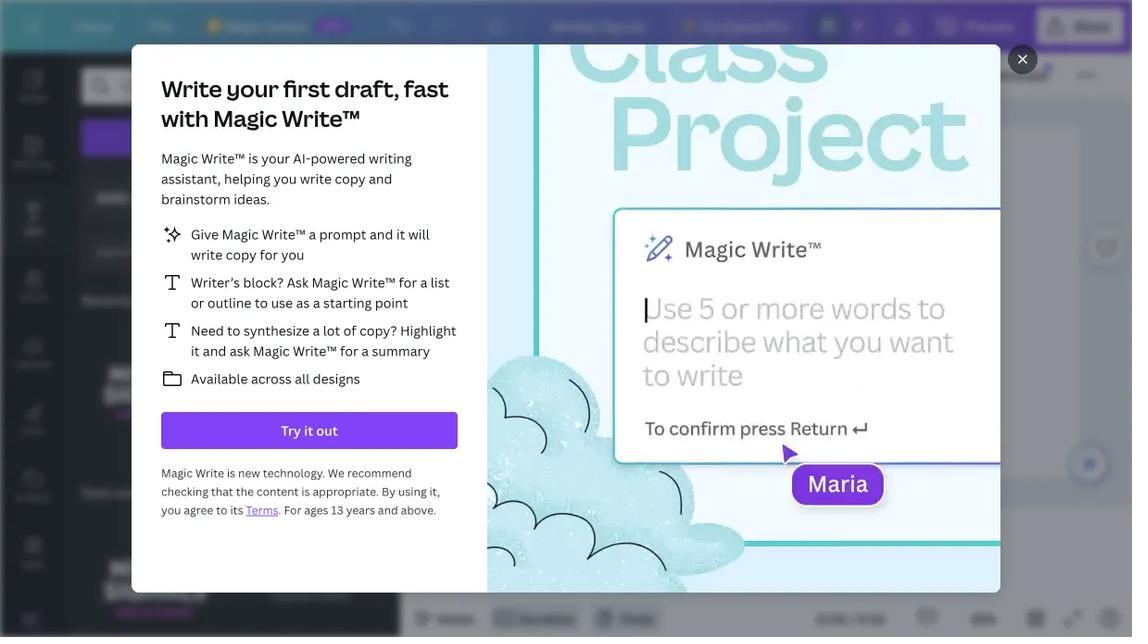 Task type: locate. For each thing, give the bounding box(es) containing it.
is for new
[[227, 466, 236, 481]]

technology.
[[263, 466, 325, 481]]

write for magic write is new technology. we recommend checking that the content is appropriate. by using it, you agree to its
[[196, 466, 224, 481]]

starting
[[324, 294, 372, 312]]

1 horizontal spatial trimming, end edge slider
[[714, 523, 730, 582]]

5.0s button left page title text field
[[627, 564, 649, 582]]

connect
[[763, 356, 862, 375]]

of inside need to synthesize a lot of copy? highlight it and ask magic write™ for a summary
[[344, 322, 357, 340]]

0 horizontal spatial trimming, start edge slider
[[493, 523, 506, 582]]

try inside button
[[701, 17, 721, 35]]

5.0s
[[501, 565, 523, 580], [627, 565, 649, 580]]

you inside magic write™ is your ai-powered writing assistant, helping you write copy and brainstorm ideas.
[[274, 170, 297, 188]]

write inside the write your first draft, fast with magic write™
[[161, 74, 222, 104]]

copy
[[335, 170, 366, 188], [226, 246, 257, 264]]

write down give
[[191, 246, 223, 264]]

ask
[[230, 343, 250, 360]]

0 horizontal spatial 5.0s
[[501, 565, 523, 580]]

years
[[346, 503, 375, 518]]

here to connect
[[670, 356, 862, 375]]

to left the its
[[216, 503, 228, 518]]

0 horizontal spatial is
[[227, 466, 236, 481]]

or
[[191, 294, 204, 312]]

1 5.0s from the left
[[501, 565, 523, 580]]

outline
[[208, 294, 252, 312]]

draw
[[22, 425, 45, 437]]

2 horizontal spatial for
[[399, 274, 417, 292]]

is inside magic write™ is your ai-powered writing assistant, helping you write copy and brainstorm ideas.
[[248, 150, 258, 167]]

1 horizontal spatial trimming, start edge slider
[[619, 523, 636, 582]]

2 vertical spatial add
[[96, 244, 118, 259]]

try left canva
[[701, 17, 721, 35]]

across
[[251, 370, 292, 388]]

1 trimming, start edge slider from the left
[[493, 523, 506, 582]]

0 vertical spatial of
[[175, 244, 186, 259]]

write inside magic write is new technology. we recommend checking that the content is appropriate. by using it, you agree to its
[[196, 466, 224, 481]]

canva
[[724, 17, 764, 35]]

2 trimming, end edge slider from the left
[[714, 523, 730, 582]]

1 vertical spatial it
[[191, 343, 200, 360]]

and
[[369, 170, 393, 188], [370, 226, 393, 243], [203, 343, 227, 360], [378, 503, 398, 518]]

1 horizontal spatial it
[[304, 422, 313, 440]]

is
[[248, 150, 258, 167], [227, 466, 236, 481], [302, 484, 310, 500]]

0 horizontal spatial write
[[191, 246, 223, 264]]

text left "box"
[[227, 129, 252, 147]]

05 : 00
[[444, 368, 571, 431]]

write down 'ai-'
[[300, 170, 332, 188]]

nimble signals
[[638, 234, 891, 345]]

5.0s for second 5.0s button from right
[[501, 565, 523, 580]]

add left subheading
[[96, 187, 127, 208]]

group
[[569, 60, 667, 90], [82, 319, 222, 460], [82, 512, 229, 638], [237, 512, 385, 638]]

of right 'lot'
[[344, 322, 357, 340]]

1 horizontal spatial try
[[701, 17, 721, 35]]

0 horizontal spatial 5.0s button
[[501, 564, 523, 582]]

1 vertical spatial is
[[227, 466, 236, 481]]

magic inside writer's block? ask magic write™ for a list or outline to use as a starting point
[[312, 274, 349, 292]]

copy up block?
[[226, 246, 257, 264]]

to inside need to synthesize a lot of copy? highlight it and ask magic write™ for a summary
[[227, 322, 241, 340]]

1 horizontal spatial copy
[[335, 170, 366, 188]]

add
[[188, 129, 214, 147], [96, 187, 127, 208], [96, 244, 118, 259]]

for up 'point'
[[399, 274, 417, 292]]

is up helping
[[248, 150, 258, 167]]

and down writing
[[369, 170, 393, 188]]

you inside give magic write™ a prompt and it will write copy for you
[[281, 246, 305, 264]]

1 vertical spatial write
[[191, 246, 223, 264]]

your inside the write your first draft, fast with magic write™
[[227, 74, 279, 104]]

add a subheading
[[96, 187, 232, 208]]

2 5.0s button from the left
[[627, 564, 649, 582]]

duration
[[520, 610, 575, 628]]

of inside button
[[175, 244, 186, 259]]

text
[[24, 224, 43, 237]]

try for try it out
[[281, 422, 301, 440]]

1 vertical spatial add
[[96, 187, 127, 208]]

2 horizontal spatial is
[[302, 484, 310, 500]]

subheading
[[144, 187, 232, 208]]

all
[[295, 370, 310, 388]]

copy inside magic write™ is your ai-powered writing assistant, helping you write copy and brainstorm ideas.
[[335, 170, 366, 188]]

write left ungroup button
[[722, 174, 756, 191]]

timer
[[441, 362, 575, 437]]

1 horizontal spatial 5.0s
[[627, 565, 649, 580]]

0 horizontal spatial trimming, end edge slider
[[591, 523, 604, 582]]

is left new
[[227, 466, 236, 481]]

0 horizontal spatial for
[[260, 246, 278, 264]]

using
[[399, 484, 427, 500]]

ages
[[304, 503, 329, 518]]

0 vertical spatial add
[[188, 129, 214, 147]]

and inside magic write™ is your ai-powered writing assistant, helping you write copy and brainstorm ideas.
[[369, 170, 393, 188]]

write™ down 'lot'
[[293, 343, 337, 360]]

write™ inside magic write™ is your ai-powered writing assistant, helping you write copy and brainstorm ideas.
[[201, 150, 245, 167]]

you
[[274, 170, 297, 188], [281, 246, 305, 264], [161, 503, 181, 518]]

you inside magic write is new technology. we recommend checking that the content is appropriate. by using it, you agree to its
[[161, 503, 181, 518]]

try canva pro
[[701, 17, 788, 35]]

0:05
[[817, 610, 846, 628]]

00 button
[[514, 362, 575, 437]]

a left little
[[121, 244, 127, 259]]

try for try canva pro
[[701, 17, 721, 35]]

add left little
[[96, 244, 118, 259]]

magic write™ is your ai-powered writing assistant, helping you write copy and brainstorm ideas.
[[161, 150, 412, 208]]

5.0s button
[[501, 564, 523, 582], [627, 564, 649, 582]]

for up block?
[[260, 246, 278, 264]]

2 vertical spatial it
[[304, 422, 313, 440]]

synthesize
[[244, 322, 310, 340]]

1 vertical spatial for
[[399, 274, 417, 292]]

add for add a subheading
[[96, 187, 127, 208]]

1 vertical spatial your
[[262, 150, 290, 167]]

write™ up the 'powered' on the left top
[[282, 103, 360, 133]]

0 vertical spatial try
[[701, 17, 721, 35]]

and down "need"
[[203, 343, 227, 360]]

and inside need to synthesize a lot of copy? highlight it and ask magic write™ for a summary
[[203, 343, 227, 360]]

your
[[227, 74, 279, 104], [262, 150, 290, 167]]

magic switch
[[225, 17, 308, 35]]

your down "box"
[[262, 150, 290, 167]]

your inside magic write™ is your ai-powered writing assistant, helping you write copy and brainstorm ideas.
[[262, 150, 290, 167]]

copy down the 'powered' on the left top
[[335, 170, 366, 188]]

for inside give magic write™ a prompt and it will write copy for you
[[260, 246, 278, 264]]

write
[[300, 170, 332, 188], [191, 246, 223, 264]]

0 horizontal spatial of
[[175, 244, 186, 259]]

1 horizontal spatial of
[[344, 322, 357, 340]]

first
[[283, 74, 330, 104]]

list
[[161, 223, 458, 390]]

00
[[517, 368, 571, 431]]

brand
[[20, 291, 47, 304]]

try inside "button"
[[281, 422, 301, 440]]

1 vertical spatial try
[[281, 422, 301, 440]]

2 5.0s from the left
[[627, 565, 649, 580]]

notes button
[[408, 604, 482, 634]]

a down copy?
[[362, 343, 369, 360]]

min
[[502, 340, 522, 355]]

1 vertical spatial text
[[219, 244, 240, 259]]

your up "box"
[[227, 74, 279, 104]]

as
[[296, 294, 310, 312]]

1 horizontal spatial 5.0s button
[[627, 564, 649, 582]]

write inside button
[[722, 174, 756, 191]]

2 trimming, start edge slider from the left
[[619, 523, 636, 582]]

Page title text field
[[657, 564, 664, 582]]

box
[[255, 129, 278, 147]]

write™ inside need to synthesize a lot of copy? highlight it and ask magic write™ for a summary
[[293, 343, 337, 360]]

text
[[227, 129, 252, 147], [219, 244, 240, 259]]

brand button
[[0, 253, 67, 320]]

magic write
[[682, 174, 756, 191]]

0 vertical spatial your
[[227, 74, 279, 104]]

trimming, end edge slider
[[591, 523, 604, 582], [714, 523, 730, 582]]

magic inside magic write™ is your ai-powered writing assistant, helping you write copy and brainstorm ideas.
[[161, 150, 198, 167]]

ideas.
[[234, 190, 270, 208]]

write™ down add a text box
[[201, 150, 245, 167]]

is up 'ages'
[[302, 484, 310, 500]]

you down 'ai-'
[[274, 170, 297, 188]]

1 vertical spatial copy
[[226, 246, 257, 264]]

recently used
[[82, 291, 171, 309]]

you up ask
[[281, 246, 305, 264]]

1 horizontal spatial is
[[248, 150, 258, 167]]

timer button
[[590, 604, 663, 634]]

to inside writer's block? ask magic write™ for a list or outline to use as a starting point
[[255, 294, 268, 312]]

add a text box
[[188, 129, 278, 147]]

trimming, start edge slider
[[493, 523, 506, 582], [619, 523, 636, 582]]

trimming, start edge slider left page title text field
[[619, 523, 636, 582]]

for down 'lot'
[[340, 343, 359, 360]]

and down the by
[[378, 503, 398, 518]]

trimming, end edge slider right page title text field
[[714, 523, 730, 582]]

write up add a text box
[[161, 74, 222, 104]]

new
[[238, 466, 260, 481]]

a right with
[[217, 129, 224, 147]]

5.0s up duration button
[[501, 565, 523, 580]]

2 vertical spatial write
[[196, 466, 224, 481]]

1 vertical spatial write
[[722, 174, 756, 191]]

helping
[[224, 170, 271, 188]]

you down combinations
[[161, 503, 181, 518]]

write™ down ideas.
[[262, 226, 306, 243]]

0 vertical spatial it
[[397, 226, 405, 243]]

used
[[140, 291, 171, 309]]

1 horizontal spatial for
[[340, 343, 359, 360]]

5.0s button up duration button
[[501, 564, 523, 582]]

0 vertical spatial write
[[300, 170, 332, 188]]

text right body on the top left
[[219, 244, 240, 259]]

2 vertical spatial is
[[302, 484, 310, 500]]

13
[[331, 503, 344, 518]]

to up ask
[[227, 322, 241, 340]]

powered
[[311, 150, 366, 167]]

brainstorm
[[161, 190, 231, 208]]

write™ inside give magic write™ a prompt and it will write copy for you
[[262, 226, 306, 243]]

1 min
[[494, 340, 522, 355]]

write inside magic write™ is your ai-powered writing assistant, helping you write copy and brainstorm ideas.
[[300, 170, 332, 188]]

it down "need"
[[191, 343, 200, 360]]

recommend
[[347, 466, 412, 481]]

trimming, start edge slider up duration button
[[493, 523, 506, 582]]

0 vertical spatial for
[[260, 246, 278, 264]]

0 vertical spatial is
[[248, 150, 258, 167]]

uploads button
[[0, 320, 67, 387]]

we
[[328, 466, 345, 481]]

to down block?
[[255, 294, 268, 312]]

design
[[18, 91, 49, 103]]

ai-
[[293, 150, 311, 167]]

0 horizontal spatial try
[[281, 422, 301, 440]]

duration button
[[490, 604, 583, 634]]

0 vertical spatial copy
[[335, 170, 366, 188]]

draw button
[[0, 387, 67, 453]]

body
[[189, 244, 216, 259]]

0 vertical spatial you
[[274, 170, 297, 188]]

of right bit in the left top of the page
[[175, 244, 186, 259]]

available
[[191, 370, 248, 388]]

a left 'lot'
[[313, 322, 320, 340]]

it left will
[[397, 226, 405, 243]]

2 vertical spatial for
[[340, 343, 359, 360]]

for
[[260, 246, 278, 264], [399, 274, 417, 292], [340, 343, 359, 360]]

write up that
[[196, 466, 224, 481]]

bit
[[158, 244, 172, 259]]

it left out
[[304, 422, 313, 440]]

magic inside give magic write™ a prompt and it will write copy for you
[[222, 226, 259, 243]]

copy inside give magic write™ a prompt and it will write copy for you
[[226, 246, 257, 264]]

0 vertical spatial write
[[161, 74, 222, 104]]

add up assistant,
[[188, 129, 214, 147]]

designs
[[313, 370, 360, 388]]

and left will
[[370, 226, 393, 243]]

to inside magic write is new technology. we recommend checking that the content is appropriate. by using it, you agree to its
[[216, 503, 228, 518]]

write™ up 'point'
[[352, 274, 396, 292]]

switch
[[266, 17, 308, 35]]

1 trimming, end edge slider from the left
[[591, 523, 604, 582]]

0 horizontal spatial it
[[191, 343, 200, 360]]

canva assistant image
[[1079, 453, 1101, 476]]

5.0s left page title text field
[[627, 565, 649, 580]]

1 vertical spatial you
[[281, 246, 305, 264]]

1 vertical spatial of
[[344, 322, 357, 340]]

hide pages image
[[722, 495, 811, 510]]

a left prompt
[[309, 226, 316, 243]]

0 horizontal spatial copy
[[226, 246, 257, 264]]

design button
[[0, 53, 67, 120]]

1 horizontal spatial write
[[300, 170, 332, 188]]

5.0s for first 5.0s button from right
[[627, 565, 649, 580]]

write your first draft, fast with magic write™
[[161, 74, 449, 133]]

timer containing 05
[[441, 362, 575, 437]]

it inside "button"
[[304, 422, 313, 440]]

2 horizontal spatial it
[[397, 226, 405, 243]]

recently
[[82, 291, 137, 309]]

2 vertical spatial you
[[161, 503, 181, 518]]

try left out
[[281, 422, 301, 440]]

trimming, end edge slider left page title text field
[[591, 523, 604, 582]]

05
[[444, 368, 498, 431]]



Task type: describe. For each thing, give the bounding box(es) containing it.
elements
[[12, 158, 54, 170]]

writer's block? ask magic write™ for a list or outline to use as a starting point
[[191, 274, 450, 312]]

write™ inside writer's block? ask magic write™ for a list or outline to use as a starting point
[[352, 274, 396, 292]]

checking
[[161, 484, 209, 500]]

apps
[[22, 558, 45, 571]]

font
[[82, 484, 110, 502]]

magic write is new technology. we recommend checking that the content is appropriate. by using it, you agree to its
[[161, 466, 440, 518]]

ask
[[287, 274, 309, 292]]

home link
[[59, 7, 127, 44]]

for
[[284, 503, 302, 518]]

draft,
[[335, 74, 399, 104]]

Search fonts and combinations search field
[[119, 69, 348, 104]]

add a little bit of body text
[[96, 244, 240, 259]]

little
[[130, 244, 155, 259]]

new
[[321, 19, 345, 32]]

the
[[236, 484, 254, 500]]

.
[[278, 503, 281, 518]]

pro
[[767, 17, 788, 35]]

summary
[[372, 343, 430, 360]]

a left subheading
[[131, 187, 140, 208]]

uploads
[[15, 358, 52, 370]]

add a subheading button
[[82, 173, 385, 222]]

magic inside main menu bar
[[225, 17, 263, 35]]

available across all designs
[[191, 370, 360, 388]]

0:05 / 0:10
[[817, 610, 886, 628]]

nimble
[[653, 234, 876, 290]]

magic write button
[[652, 168, 764, 198]]

it inside need to synthesize a lot of copy? highlight it and ask magic write™ for a summary
[[191, 343, 200, 360]]

write inside give magic write™ a prompt and it will write copy for you
[[191, 246, 223, 264]]

copy?
[[360, 322, 397, 340]]

for inside need to synthesize a lot of copy? highlight it and ask magic write™ for a summary
[[340, 343, 359, 360]]

use
[[271, 294, 293, 312]]

and inside give magic write™ a prompt and it will write copy for you
[[370, 226, 393, 243]]

signals
[[638, 289, 891, 345]]

to right here
[[729, 356, 757, 375]]

highlight
[[400, 322, 457, 340]]

magic inside magic write is new technology. we recommend checking that the content is appropriate. by using it, you agree to its
[[161, 466, 193, 481]]

trimming, start edge slider for 2nd trimming, end edge slider from the left
[[619, 523, 636, 582]]

add a text box button
[[82, 120, 385, 157]]

0:10
[[858, 610, 886, 628]]

terms
[[246, 503, 278, 518]]

it,
[[430, 484, 440, 500]]

timer
[[620, 610, 656, 628]]

elements button
[[0, 120, 67, 186]]

out
[[316, 422, 338, 440]]

a inside give magic write™ a prompt and it will write copy for you
[[309, 226, 316, 243]]

magic inside the write your first draft, fast with magic write™
[[213, 103, 277, 133]]

magic inside button
[[682, 174, 719, 191]]

try canva pro button
[[670, 7, 803, 44]]

/
[[850, 610, 855, 628]]

terms link
[[246, 503, 278, 518]]

will
[[409, 226, 430, 243]]

notes
[[438, 610, 475, 628]]

magic inside need to synthesize a lot of copy? highlight it and ask magic write™ for a summary
[[253, 343, 290, 360]]

1
[[494, 340, 500, 355]]

add for add a text box
[[188, 129, 214, 147]]

writing
[[369, 150, 412, 167]]

text button
[[0, 186, 67, 253]]

trimming, start edge slider for second trimming, end edge slider from the right
[[493, 523, 506, 582]]

prompt
[[320, 226, 367, 243]]

by
[[382, 484, 396, 500]]

0 vertical spatial text
[[227, 129, 252, 147]]

hide image
[[400, 301, 412, 390]]

it inside give magic write™ a prompt and it will write copy for you
[[397, 226, 405, 243]]

main menu bar
[[0, 0, 1133, 53]]

here
[[670, 356, 723, 375]]

write™ inside the write your first draft, fast with magic write™
[[282, 103, 360, 133]]

a left list
[[420, 274, 428, 292]]

apps button
[[0, 520, 67, 587]]

05 button
[[441, 362, 502, 437]]

home
[[74, 17, 112, 35]]

1 5.0s button from the left
[[501, 564, 523, 582]]

write for magic write
[[722, 174, 756, 191]]

for inside writer's block? ask magic write™ for a list or outline to use as a starting point
[[399, 274, 417, 292]]

assistant,
[[161, 170, 221, 188]]

its
[[230, 503, 243, 518]]

font combinations
[[82, 484, 200, 502]]

Design title text field
[[537, 7, 662, 44]]

ungroup
[[787, 174, 842, 191]]

a right 'as'
[[313, 294, 320, 312]]

projects button
[[0, 453, 67, 520]]

add for add a little bit of body text
[[96, 244, 118, 259]]

give magic write™ a prompt and it will write copy for you
[[191, 226, 430, 264]]

list containing give magic write™ a prompt and it will write copy for you
[[161, 223, 458, 390]]

lot
[[323, 322, 340, 340]]

appropriate.
[[313, 484, 379, 500]]

combinations
[[113, 484, 200, 502]]

writer's
[[191, 274, 240, 292]]

side panel tab list
[[0, 53, 67, 638]]

with
[[161, 103, 209, 133]]

ungroup button
[[780, 168, 849, 198]]

need
[[191, 322, 224, 340]]

is for your
[[248, 150, 258, 167]]

projects
[[15, 491, 52, 504]]

that
[[211, 484, 233, 500]]

fast
[[404, 74, 449, 104]]

above.
[[401, 503, 437, 518]]



Task type: vqa. For each thing, say whether or not it's contained in the screenshot.
the it in the The Give Magic Write™ A Prompt And It Will Write Copy For You
yes



